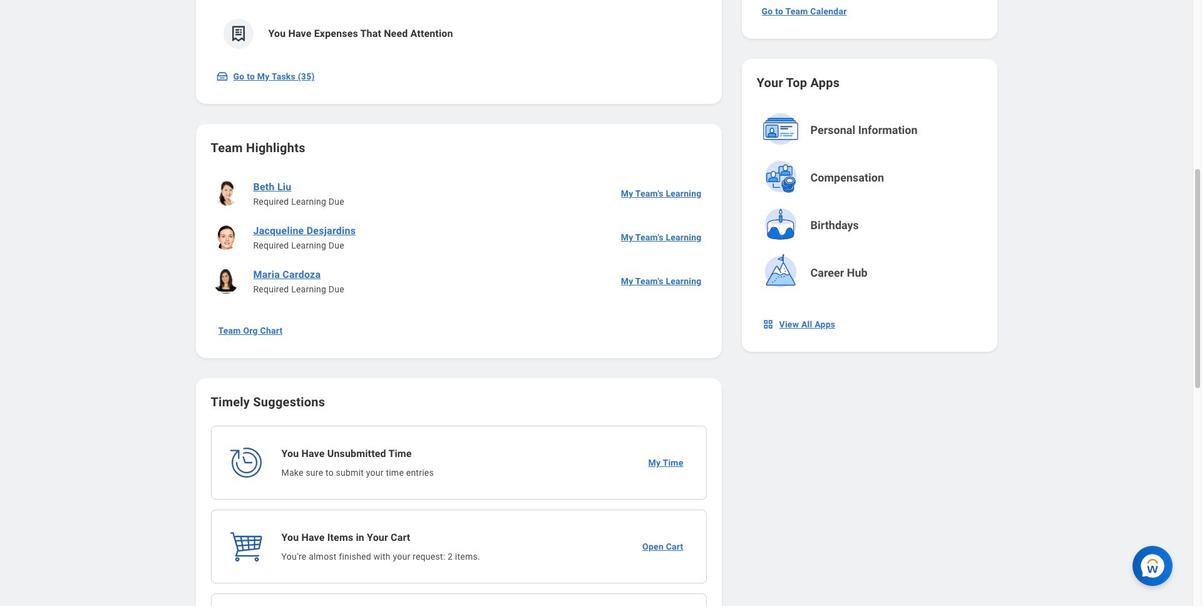 Task type: vqa. For each thing, say whether or not it's contained in the screenshot.
chevron left small image
no



Task type: describe. For each thing, give the bounding box(es) containing it.
inbox image
[[216, 70, 228, 83]]

dashboard expenses image
[[229, 24, 248, 43]]

nbox image
[[762, 318, 775, 331]]



Task type: locate. For each thing, give the bounding box(es) containing it.
list
[[211, 172, 707, 303]]



